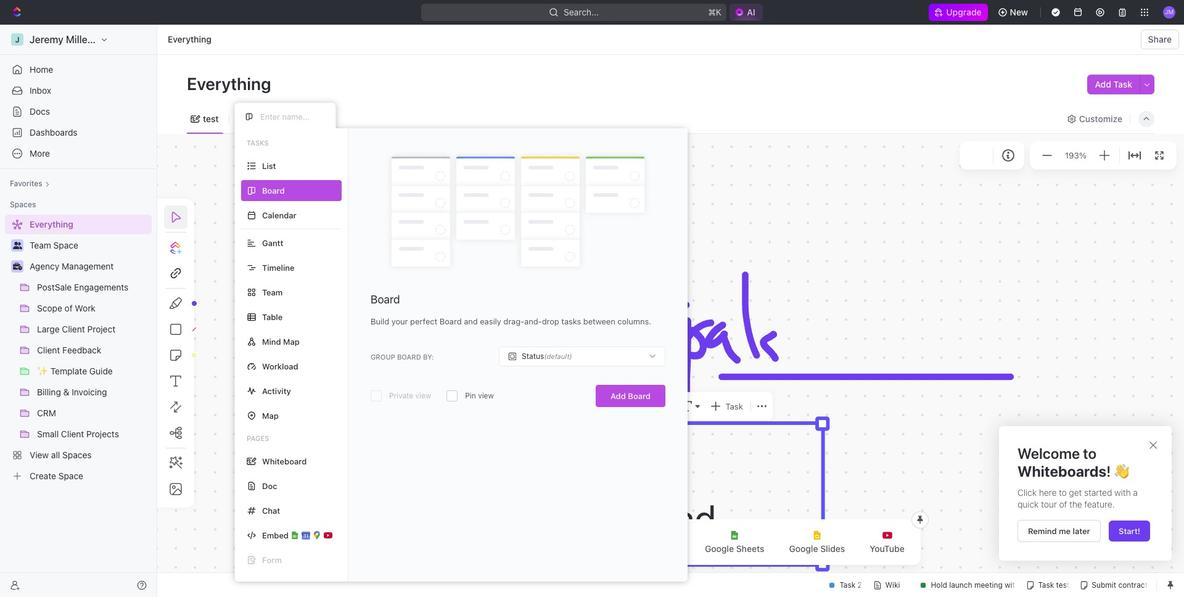 Task type: describe. For each thing, give the bounding box(es) containing it.
youtube button
[[860, 523, 915, 561]]

timeline
[[262, 262, 294, 272]]

1 horizontal spatial map
[[283, 336, 300, 346]]

everything link
[[165, 32, 215, 47]]

here
[[1039, 487, 1057, 497]]

buy a whiteboad
[[445, 495, 716, 541]]

google slides
[[789, 543, 845, 554]]

columns.
[[618, 316, 651, 326]]

home
[[30, 64, 53, 75]]

youtube
[[870, 543, 905, 554]]

management
[[62, 261, 114, 271]]

add task
[[1095, 79, 1132, 89]]

remind me later
[[1028, 526, 1090, 536]]

sheets
[[736, 543, 764, 554]]

between
[[583, 316, 615, 326]]

remind me later button
[[1018, 520, 1101, 542]]

upgrade link
[[929, 4, 988, 21]]

activity
[[262, 386, 291, 396]]

inbox
[[30, 85, 51, 96]]

to inside 'welcome to whiteboards ! 👋'
[[1083, 445, 1097, 462]]

start! button
[[1109, 520, 1150, 541]]

get
[[1069, 487, 1082, 497]]

build
[[371, 316, 389, 326]]

task inside button
[[1114, 79, 1132, 89]]

task button
[[707, 398, 746, 415]]

drop
[[542, 316, 559, 326]]

team
[[262, 287, 283, 297]]

quick
[[1018, 499, 1039, 510]]

started
[[1084, 487, 1112, 497]]

test
[[203, 113, 219, 124]]

build your perfect board and easily drag-and-drop tasks between columns.
[[371, 316, 651, 326]]

view button
[[234, 110, 274, 127]]

mind
[[262, 336, 281, 346]]

favorites
[[10, 179, 42, 188]]

me
[[1059, 526, 1071, 536]]

status
[[522, 352, 544, 361]]

dashboards link
[[5, 123, 152, 142]]

chat
[[262, 505, 280, 515]]

!
[[1106, 462, 1111, 480]]

click here to get started with a quick tour of the feature.
[[1018, 487, 1140, 510]]

whiteboard
[[262, 456, 307, 466]]

add for add task
[[1095, 79, 1111, 89]]

drag-
[[503, 316, 524, 326]]

favorites button
[[5, 176, 55, 191]]

google for google slides
[[789, 543, 818, 554]]

2 vertical spatial board
[[628, 391, 651, 401]]

add board
[[611, 391, 651, 401]]

test link
[[200, 110, 219, 127]]

perfect
[[410, 316, 437, 326]]

list
[[262, 161, 276, 171]]

calendar
[[262, 210, 297, 220]]

Enter name... field
[[259, 111, 326, 122]]

inbox link
[[5, 81, 152, 101]]

1 vertical spatial board
[[440, 316, 462, 326]]

and-
[[524, 316, 542, 326]]

0 vertical spatial everything
[[168, 34, 211, 44]]

193%
[[1065, 150, 1087, 160]]

agency management
[[30, 261, 114, 271]]

of
[[1059, 499, 1067, 510]]

doc
[[262, 481, 277, 491]]

customize button
[[1063, 110, 1126, 127]]

tasks
[[247, 139, 269, 147]]

pin view
[[465, 391, 494, 400]]

business time image
[[13, 263, 22, 270]]

with
[[1115, 487, 1131, 497]]

tour
[[1041, 499, 1057, 510]]

tasks
[[561, 316, 581, 326]]

remind
[[1028, 526, 1057, 536]]

(default)
[[544, 352, 572, 360]]

agency management link
[[30, 257, 149, 276]]

table
[[262, 312, 283, 322]]

view for private view
[[415, 391, 431, 400]]

google sheets button
[[695, 523, 774, 561]]

add task button
[[1088, 75, 1140, 94]]

private
[[389, 391, 413, 400]]

docs link
[[5, 102, 152, 121]]

×
[[1148, 435, 1158, 453]]



Task type: vqa. For each thing, say whether or not it's contained in the screenshot.
bottom User Group Image
no



Task type: locate. For each thing, give the bounding box(es) containing it.
1 horizontal spatial add
[[1095, 79, 1111, 89]]

⌘k
[[708, 7, 722, 17]]

0 horizontal spatial to
[[1059, 487, 1067, 497]]

view right pin
[[478, 391, 494, 400]]

to up whiteboards
[[1083, 445, 1097, 462]]

0 horizontal spatial map
[[262, 410, 279, 420]]

status (default)
[[522, 352, 572, 361]]

everything
[[168, 34, 211, 44], [187, 73, 275, 94]]

0 vertical spatial task
[[1114, 79, 1132, 89]]

a right with
[[1133, 487, 1138, 497]]

upgrade
[[946, 7, 982, 17]]

spaces
[[10, 200, 36, 209]]

map
[[283, 336, 300, 346], [262, 410, 279, 420]]

to inside the click here to get started with a quick tour of the feature.
[[1059, 487, 1067, 497]]

your
[[392, 316, 408, 326]]

👋
[[1114, 462, 1129, 480]]

193% button
[[1063, 148, 1089, 163]]

easily
[[480, 316, 501, 326]]

0 vertical spatial map
[[283, 336, 300, 346]]

0 horizontal spatial google
[[705, 543, 734, 554]]

start!
[[1119, 526, 1140, 536]]

1 horizontal spatial board
[[440, 316, 462, 326]]

1 vertical spatial everything
[[187, 73, 275, 94]]

dashboards
[[30, 127, 77, 138]]

0 vertical spatial board
[[371, 293, 400, 306]]

google for google sheets
[[705, 543, 734, 554]]

add for add board
[[611, 391, 626, 401]]

add inside button
[[1095, 79, 1111, 89]]

0 vertical spatial to
[[1083, 445, 1097, 462]]

docs
[[30, 106, 50, 117]]

embed
[[262, 530, 289, 540]]

group
[[371, 353, 395, 361]]

1 vertical spatial map
[[262, 410, 279, 420]]

dialog containing ×
[[999, 426, 1172, 560]]

buy
[[445, 495, 508, 541]]

new
[[1010, 7, 1028, 17]]

google slides button
[[779, 523, 855, 561]]

view right private
[[415, 391, 431, 400]]

new button
[[993, 2, 1036, 22]]

feature.
[[1084, 499, 1115, 510]]

1 google from the left
[[705, 543, 734, 554]]

map down activity
[[262, 410, 279, 420]]

click
[[1018, 487, 1037, 497]]

whiteboad
[[544, 495, 716, 541]]

google sheets
[[705, 543, 764, 554]]

search...
[[564, 7, 599, 17]]

welcome to whiteboards ! 👋
[[1018, 445, 1129, 480]]

a inside the click here to get started with a quick tour of the feature.
[[1133, 487, 1138, 497]]

the
[[1069, 499, 1082, 510]]

pin
[[465, 391, 476, 400]]

sidebar navigation
[[0, 25, 157, 597]]

group board by:
[[371, 353, 434, 361]]

1 vertical spatial to
[[1059, 487, 1067, 497]]

0 horizontal spatial add
[[611, 391, 626, 401]]

0 horizontal spatial a
[[516, 495, 536, 541]]

later
[[1073, 526, 1090, 536]]

2 view from the left
[[478, 391, 494, 400]]

a right buy
[[516, 495, 536, 541]]

view for pin view
[[478, 391, 494, 400]]

0 vertical spatial add
[[1095, 79, 1111, 89]]

mind map
[[262, 336, 300, 346]]

1 vertical spatial add
[[611, 391, 626, 401]]

by:
[[423, 353, 434, 361]]

view
[[250, 113, 270, 124]]

dialog
[[999, 426, 1172, 560]]

whiteboards
[[1018, 462, 1106, 480]]

to up of
[[1059, 487, 1067, 497]]

workload
[[262, 361, 298, 371]]

form
[[262, 555, 282, 565]]

1 horizontal spatial view
[[478, 391, 494, 400]]

agency
[[30, 261, 59, 271]]

gantt
[[262, 238, 283, 248]]

2 horizontal spatial board
[[628, 391, 651, 401]]

share
[[1148, 34, 1172, 44]]

add
[[1095, 79, 1111, 89], [611, 391, 626, 401]]

welcome
[[1018, 445, 1080, 462]]

task inside button
[[726, 401, 743, 411]]

google left sheets
[[705, 543, 734, 554]]

map right mind
[[283, 336, 300, 346]]

share button
[[1141, 30, 1179, 49]]

to
[[1083, 445, 1097, 462], [1059, 487, 1067, 497]]

2 google from the left
[[789, 543, 818, 554]]

customize
[[1079, 113, 1122, 124]]

task
[[1114, 79, 1132, 89], [726, 401, 743, 411]]

private view
[[389, 391, 431, 400]]

home link
[[5, 60, 152, 80]]

board
[[397, 353, 421, 361]]

pages
[[247, 434, 269, 442]]

a
[[1133, 487, 1138, 497], [516, 495, 536, 541]]

0 horizontal spatial view
[[415, 391, 431, 400]]

1 horizontal spatial to
[[1083, 445, 1097, 462]]

and
[[464, 316, 478, 326]]

1 vertical spatial task
[[726, 401, 743, 411]]

1 horizontal spatial google
[[789, 543, 818, 554]]

× button
[[1148, 435, 1158, 453]]

view button
[[234, 104, 274, 133]]

google left the slides
[[789, 543, 818, 554]]

slides
[[820, 543, 845, 554]]

0 horizontal spatial task
[[726, 401, 743, 411]]

1 horizontal spatial task
[[1114, 79, 1132, 89]]

1 horizontal spatial a
[[1133, 487, 1138, 497]]

google
[[705, 543, 734, 554], [789, 543, 818, 554]]

0 horizontal spatial board
[[371, 293, 400, 306]]

1 view from the left
[[415, 391, 431, 400]]



